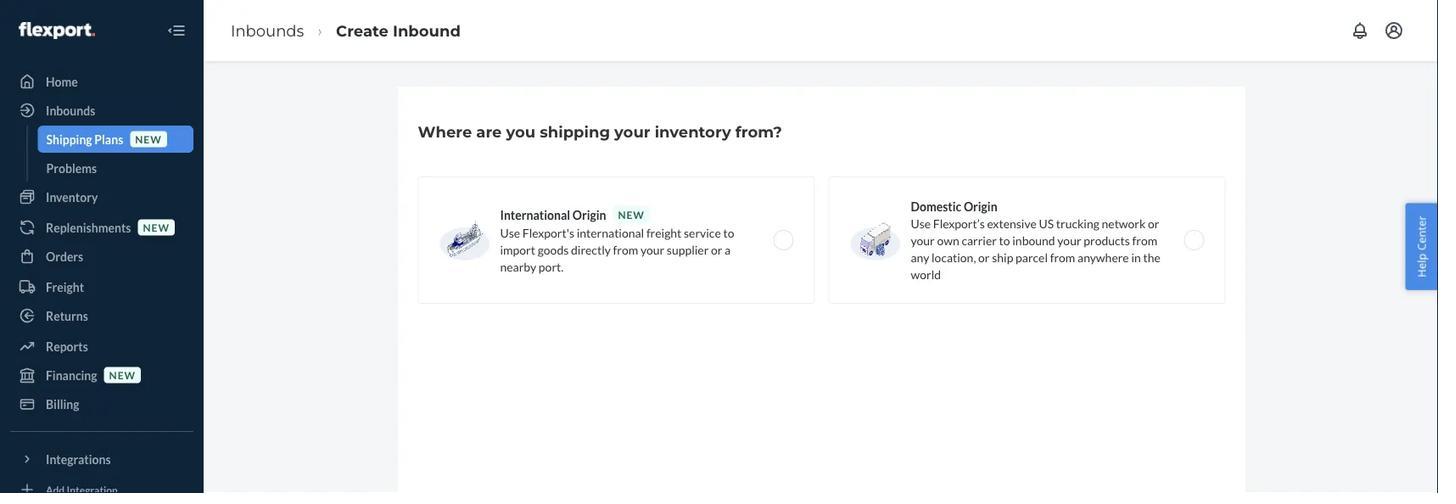 Task type: describe. For each thing, give the bounding box(es) containing it.
returns
[[46, 309, 88, 323]]

own
[[937, 233, 960, 247]]

origin for international
[[573, 208, 606, 222]]

problems link
[[38, 154, 194, 182]]

new for shipping plans
[[135, 133, 162, 145]]

integrations
[[46, 452, 111, 466]]

help center
[[1415, 216, 1430, 277]]

you
[[506, 122, 536, 141]]

1 horizontal spatial inbounds link
[[231, 21, 304, 40]]

inventory link
[[10, 183, 194, 211]]

your up any
[[911, 233, 935, 247]]

your right shipping
[[615, 122, 651, 141]]

help center button
[[1406, 203, 1439, 290]]

international origin
[[500, 208, 606, 222]]

home
[[46, 74, 78, 89]]

nearby
[[500, 259, 537, 274]]

inbounds inside breadcrumbs navigation
[[231, 21, 304, 40]]

domestic
[[911, 199, 962, 213]]

financing
[[46, 368, 97, 382]]

service
[[684, 225, 721, 240]]

products
[[1084, 233, 1131, 247]]

inbound
[[393, 21, 461, 40]]

world
[[911, 267, 941, 281]]

to inside use flexport's international freight service to import goods directly from your supplier or a nearby port.
[[724, 225, 735, 240]]

1 vertical spatial inbounds
[[46, 103, 95, 118]]

close navigation image
[[166, 20, 187, 41]]

international
[[577, 225, 644, 240]]

origin for domestic
[[964, 199, 998, 213]]

from inside use flexport's international freight service to import goods directly from your supplier or a nearby port.
[[613, 242, 639, 257]]

help
[[1415, 253, 1430, 277]]

where
[[418, 122, 472, 141]]

reports link
[[10, 333, 194, 360]]

are
[[476, 122, 502, 141]]

flexport logo image
[[19, 22, 95, 39]]

shipping plans
[[46, 132, 123, 146]]

carrier
[[962, 233, 997, 247]]

breadcrumbs navigation
[[217, 6, 474, 55]]

flexport's
[[523, 225, 575, 240]]

billing link
[[10, 390, 194, 418]]

in
[[1132, 250, 1142, 264]]

new for financing
[[109, 369, 136, 381]]

port.
[[539, 259, 564, 274]]

shipping
[[540, 122, 610, 141]]

inventory
[[655, 122, 731, 141]]

freight link
[[10, 273, 194, 300]]



Task type: locate. For each thing, give the bounding box(es) containing it.
inventory
[[46, 190, 98, 204]]

use down domestic
[[911, 216, 931, 230]]

new up orders 'link'
[[143, 221, 170, 233]]

from up the on the right
[[1133, 233, 1158, 247]]

1 horizontal spatial inbounds
[[231, 21, 304, 40]]

reports
[[46, 339, 88, 354]]

from right parcel
[[1051, 250, 1076, 264]]

to
[[724, 225, 735, 240], [1000, 233, 1011, 247]]

import
[[500, 242, 536, 257]]

integrations button
[[10, 446, 194, 473]]

orders link
[[10, 243, 194, 270]]

use flexport's international freight service to import goods directly from your supplier or a nearby port.
[[500, 225, 735, 274]]

0 horizontal spatial to
[[724, 225, 735, 240]]

any
[[911, 250, 930, 264]]

create
[[336, 21, 389, 40]]

your down trucking on the right top of the page
[[1058, 233, 1082, 247]]

your down the freight
[[641, 242, 665, 257]]

use up import
[[500, 225, 520, 240]]

extensive
[[988, 216, 1037, 230]]

origin inside the domestic origin use flexport's extensive us trucking network or your own carrier to inbound your products from any location, or ship parcel from anywhere in the world
[[964, 199, 998, 213]]

freight
[[647, 225, 682, 240]]

where are you shipping your inventory from?
[[418, 122, 783, 141]]

directly
[[571, 242, 611, 257]]

new for replenishments
[[143, 221, 170, 233]]

open account menu image
[[1384, 20, 1405, 41]]

1 horizontal spatial to
[[1000, 233, 1011, 247]]

shipping
[[46, 132, 92, 146]]

home link
[[10, 68, 194, 95]]

1 vertical spatial inbounds link
[[10, 97, 194, 124]]

2 horizontal spatial or
[[1149, 216, 1160, 230]]

use inside the domestic origin use flexport's extensive us trucking network or your own carrier to inbound your products from any location, or ship parcel from anywhere in the world
[[911, 216, 931, 230]]

0 horizontal spatial from
[[613, 242, 639, 257]]

goods
[[538, 242, 569, 257]]

anywhere
[[1078, 250, 1130, 264]]

0 horizontal spatial inbounds link
[[10, 97, 194, 124]]

new
[[135, 133, 162, 145], [618, 208, 645, 221], [143, 221, 170, 233], [109, 369, 136, 381]]

to up ship
[[1000, 233, 1011, 247]]

new for international origin
[[618, 208, 645, 221]]

plans
[[94, 132, 123, 146]]

new down the reports link
[[109, 369, 136, 381]]

inbounds link
[[231, 21, 304, 40], [10, 97, 194, 124]]

from?
[[736, 122, 783, 141]]

from down international
[[613, 242, 639, 257]]

from
[[1133, 233, 1158, 247], [613, 242, 639, 257], [1051, 250, 1076, 264]]

returns link
[[10, 302, 194, 329]]

to inside the domestic origin use flexport's extensive us trucking network or your own carrier to inbound your products from any location, or ship parcel from anywhere in the world
[[1000, 233, 1011, 247]]

0 vertical spatial inbounds link
[[231, 21, 304, 40]]

origin up international
[[573, 208, 606, 222]]

origin up flexport's
[[964, 199, 998, 213]]

ship
[[992, 250, 1014, 264]]

location,
[[932, 250, 976, 264]]

0 horizontal spatial inbounds
[[46, 103, 95, 118]]

to up a at the right of page
[[724, 225, 735, 240]]

billing
[[46, 397, 79, 411]]

0 vertical spatial inbounds
[[231, 21, 304, 40]]

use inside use flexport's international freight service to import goods directly from your supplier or a nearby port.
[[500, 225, 520, 240]]

or left a at the right of page
[[711, 242, 723, 257]]

or inside use flexport's international freight service to import goods directly from your supplier or a nearby port.
[[711, 242, 723, 257]]

or
[[1149, 216, 1160, 230], [711, 242, 723, 257], [979, 250, 990, 264]]

origin
[[964, 199, 998, 213], [573, 208, 606, 222]]

freight
[[46, 280, 84, 294]]

trucking
[[1057, 216, 1100, 230]]

use
[[911, 216, 931, 230], [500, 225, 520, 240]]

1 horizontal spatial origin
[[964, 199, 998, 213]]

0 horizontal spatial use
[[500, 225, 520, 240]]

your
[[615, 122, 651, 141], [911, 233, 935, 247], [1058, 233, 1082, 247], [641, 242, 665, 257]]

orders
[[46, 249, 83, 264]]

2 horizontal spatial from
[[1133, 233, 1158, 247]]

new right plans
[[135, 133, 162, 145]]

new up international
[[618, 208, 645, 221]]

parcel
[[1016, 250, 1048, 264]]

international
[[500, 208, 570, 222]]

flexport's
[[934, 216, 985, 230]]

a
[[725, 242, 731, 257]]

network
[[1102, 216, 1146, 230]]

problems
[[46, 161, 97, 175]]

replenishments
[[46, 220, 131, 235]]

1 horizontal spatial or
[[979, 250, 990, 264]]

supplier
[[667, 242, 709, 257]]

inbounds
[[231, 21, 304, 40], [46, 103, 95, 118]]

us
[[1039, 216, 1054, 230]]

or right network
[[1149, 216, 1160, 230]]

1 horizontal spatial from
[[1051, 250, 1076, 264]]

open notifications image
[[1351, 20, 1371, 41]]

1 horizontal spatial use
[[911, 216, 931, 230]]

the
[[1144, 250, 1161, 264]]

create inbound link
[[336, 21, 461, 40]]

your inside use flexport's international freight service to import goods directly from your supplier or a nearby port.
[[641, 242, 665, 257]]

domestic origin use flexport's extensive us trucking network or your own carrier to inbound your products from any location, or ship parcel from anywhere in the world
[[911, 199, 1161, 281]]

center
[[1415, 216, 1430, 251]]

or down carrier
[[979, 250, 990, 264]]

create inbound
[[336, 21, 461, 40]]

0 horizontal spatial or
[[711, 242, 723, 257]]

0 horizontal spatial origin
[[573, 208, 606, 222]]

inbound
[[1013, 233, 1056, 247]]



Task type: vqa. For each thing, say whether or not it's contained in the screenshot.
Billing
yes



